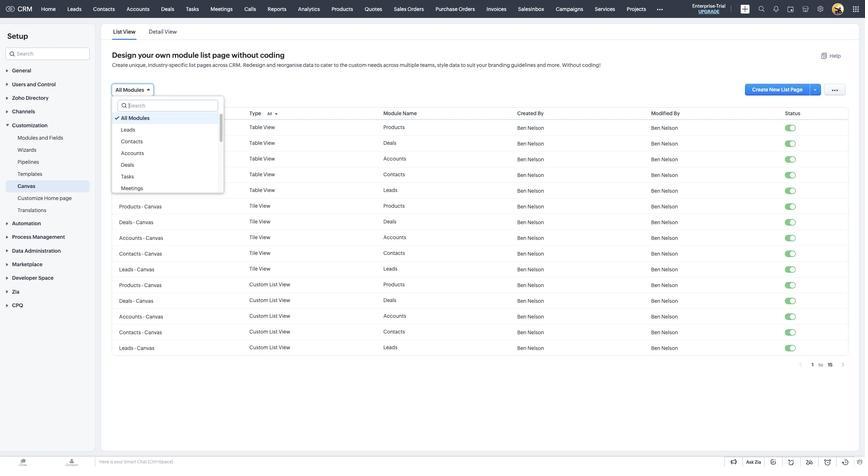 Task type: locate. For each thing, give the bounding box(es) containing it.
1 vertical spatial list
[[189, 62, 196, 68]]

custom list view
[[249, 282, 290, 288], [249, 298, 290, 304], [249, 313, 290, 319], [249, 329, 290, 335], [249, 345, 290, 351]]

2 horizontal spatial your
[[477, 62, 487, 68]]

list for deals
[[269, 298, 278, 304]]

5 custom list view from the top
[[249, 345, 290, 351]]

2 vertical spatial deals - canvas
[[119, 298, 153, 304]]

1 by from the left
[[538, 111, 544, 116]]

0 horizontal spatial create
[[112, 62, 128, 68]]

all right 'type' on the top
[[267, 112, 272, 116]]

across left crm.
[[212, 62, 228, 68]]

zia inside dropdown button
[[12, 289, 19, 295]]

1 vertical spatial home
[[44, 195, 59, 201]]

3 table view from the top
[[249, 156, 275, 162]]

table view for contacts - canvas
[[249, 172, 275, 178]]

sales orders link
[[388, 0, 430, 18]]

enterprise-
[[692, 3, 716, 9]]

0 horizontal spatial meetings
[[121, 186, 143, 192]]

2 tile from the top
[[249, 219, 258, 225]]

4 table view from the top
[[249, 172, 275, 178]]

and left fields
[[39, 135, 48, 141]]

5 tile view from the top
[[249, 266, 270, 272]]

2 name from the left
[[403, 111, 417, 116]]

products link
[[326, 0, 359, 18]]

1 horizontal spatial across
[[383, 62, 399, 68]]

all modules
[[116, 87, 144, 93], [121, 115, 150, 121]]

by for modified by
[[674, 111, 680, 116]]

list box
[[112, 112, 224, 194]]

deals - canvas for tile view
[[119, 220, 153, 225]]

0 horizontal spatial your
[[114, 460, 123, 465]]

0 vertical spatial modules
[[123, 87, 144, 93]]

custom for accounts - canvas
[[249, 313, 268, 319]]

status
[[785, 111, 801, 116]]

cpq
[[12, 303, 23, 309]]

1 contacts - canvas from the top
[[119, 172, 162, 178]]

0 vertical spatial home
[[41, 6, 56, 12]]

page up "automation" dropdown button
[[60, 195, 72, 201]]

and
[[267, 62, 276, 68], [537, 62, 546, 68], [27, 82, 36, 87], [39, 135, 48, 141]]

signals image
[[774, 6, 779, 12]]

tile
[[249, 203, 258, 209], [249, 219, 258, 225], [249, 235, 258, 241], [249, 250, 258, 256], [249, 266, 258, 272]]

data administration
[[12, 248, 61, 254]]

1 vertical spatial all modules
[[121, 115, 150, 121]]

0 horizontal spatial page
[[60, 195, 72, 201]]

process management button
[[0, 230, 95, 244]]

1 vertical spatial create
[[752, 87, 768, 93]]

search element
[[754, 0, 769, 18]]

1 horizontal spatial by
[[674, 111, 680, 116]]

all modules inside all modules field
[[116, 87, 144, 93]]

customize home page
[[18, 195, 72, 201]]

1 name from the left
[[138, 111, 152, 116]]

2 tile view from the top
[[249, 219, 270, 225]]

all down all modules field
[[121, 115, 127, 121]]

1 vertical spatial meetings
[[121, 186, 143, 192]]

administration
[[25, 248, 61, 254]]

here is your smart chat (ctrl+space)
[[99, 460, 173, 465]]

your up unique,
[[138, 51, 154, 59]]

and right users
[[27, 82, 36, 87]]

leads
[[67, 6, 82, 12], [121, 127, 135, 133], [383, 187, 398, 193], [119, 188, 133, 194], [383, 266, 398, 272], [119, 267, 133, 273], [383, 345, 398, 351], [119, 345, 133, 351]]

developer space
[[12, 276, 54, 281]]

2 by from the left
[[674, 111, 680, 116]]

create left new
[[752, 87, 768, 93]]

name for module name
[[403, 111, 417, 116]]

custom list view for contacts - canvas
[[249, 329, 290, 335]]

accounts inside accounts option
[[121, 151, 144, 156]]

1 table from the top
[[249, 125, 262, 130]]

reorganise
[[277, 62, 302, 68]]

all modules down all modules field
[[121, 115, 150, 121]]

calls
[[245, 6, 256, 12]]

search image
[[759, 6, 765, 12]]

2 vertical spatial your
[[114, 460, 123, 465]]

module name
[[383, 111, 417, 116]]

quotes
[[365, 6, 382, 12]]

1 vertical spatial tasks
[[121, 174, 134, 180]]

list for contacts
[[269, 329, 278, 335]]

custom for products - canvas
[[249, 282, 268, 288]]

canvas inside customization region
[[18, 183, 35, 189]]

3 tile view from the top
[[249, 235, 270, 241]]

to left suit
[[461, 62, 466, 68]]

0 vertical spatial contacts - canvas
[[119, 172, 162, 178]]

deals inside deals option
[[121, 162, 134, 168]]

table for accounts - canvas
[[249, 156, 262, 162]]

page up crm.
[[212, 51, 230, 59]]

create menu image
[[741, 5, 750, 13]]

2 contacts - canvas from the top
[[119, 251, 162, 257]]

0 vertical spatial list
[[200, 51, 211, 59]]

table for deals - canvas
[[249, 140, 262, 146]]

4 custom list view from the top
[[249, 329, 290, 335]]

translations
[[18, 208, 46, 213]]

deals - canvas for table view
[[119, 141, 153, 147]]

0 vertical spatial tasks
[[186, 6, 199, 12]]

1
[[812, 363, 814, 368]]

pipelines
[[18, 159, 39, 165]]

products - canvas for custom list view
[[119, 283, 162, 288]]

name
[[138, 111, 152, 116], [403, 111, 417, 116]]

list for leads
[[269, 345, 278, 351]]

0 horizontal spatial name
[[138, 111, 152, 116]]

3 deals - canvas from the top
[[119, 298, 153, 304]]

1 tile from the top
[[249, 203, 258, 209]]

1 horizontal spatial create
[[752, 87, 768, 93]]

1 vertical spatial zia
[[755, 460, 761, 465]]

1 leads - canvas from the top
[[119, 188, 154, 194]]

by right created
[[538, 111, 544, 116]]

tile view for deals - canvas
[[249, 219, 270, 225]]

salesinbox
[[518, 6, 544, 12]]

2 table view from the top
[[249, 140, 275, 146]]

3 contacts - canvas from the top
[[119, 330, 162, 336]]

contacts option
[[112, 136, 218, 148]]

your right suit
[[477, 62, 487, 68]]

customize home page link
[[18, 195, 72, 202]]

zia
[[12, 289, 19, 295], [755, 460, 761, 465]]

0 vertical spatial your
[[138, 51, 154, 59]]

create inside the create new list page button
[[752, 87, 768, 93]]

0 horizontal spatial list
[[189, 62, 196, 68]]

cater
[[321, 62, 333, 68]]

accounts inside accounts link
[[127, 6, 150, 12]]

chats image
[[0, 457, 46, 468]]

1 custom list view from the top
[[249, 282, 290, 288]]

name up leads option
[[138, 111, 152, 116]]

list for products
[[269, 282, 278, 288]]

0 horizontal spatial tasks
[[121, 174, 134, 180]]

create down design
[[112, 62, 128, 68]]

3 accounts - canvas from the top
[[119, 314, 163, 320]]

new
[[769, 87, 780, 93]]

2 vertical spatial products - canvas
[[119, 283, 162, 288]]

view
[[123, 29, 136, 35], [165, 29, 177, 35], [263, 125, 275, 130], [263, 140, 275, 146], [263, 156, 275, 162], [263, 172, 275, 178], [263, 187, 275, 193], [259, 203, 270, 209], [259, 219, 270, 225], [259, 235, 270, 241], [259, 250, 270, 256], [259, 266, 270, 272], [279, 282, 290, 288], [279, 298, 290, 304], [279, 313, 290, 319], [279, 329, 290, 335], [279, 345, 290, 351]]

modules inside all modules option
[[128, 115, 150, 121]]

2 vertical spatial contacts - canvas
[[119, 330, 162, 336]]

0 vertical spatial leads - canvas
[[119, 188, 154, 194]]

products - canvas for tile view
[[119, 204, 162, 210]]

zia right ask
[[755, 460, 761, 465]]

chat
[[137, 460, 147, 465]]

1 horizontal spatial orders
[[459, 6, 475, 12]]

0 vertical spatial accounts - canvas
[[119, 157, 163, 162]]

2 across from the left
[[383, 62, 399, 68]]

0 horizontal spatial data
[[303, 62, 314, 68]]

2 vertical spatial accounts - canvas
[[119, 314, 163, 320]]

table view for deals - canvas
[[249, 140, 275, 146]]

channels button
[[0, 105, 95, 118]]

4 table from the top
[[249, 172, 262, 178]]

1 horizontal spatial name
[[403, 111, 417, 116]]

list
[[107, 24, 184, 40]]

list box containing all modules
[[112, 112, 224, 194]]

design your own module list page without coding
[[112, 51, 285, 59]]

4 tile view from the top
[[249, 250, 270, 256]]

Other Modules field
[[652, 3, 668, 15]]

list up pages
[[200, 51, 211, 59]]

tasks link
[[180, 0, 205, 18]]

1 custom from the top
[[249, 282, 268, 288]]

1 tile view from the top
[[249, 203, 270, 209]]

campaigns link
[[550, 0, 589, 18]]

3 leads - canvas from the top
[[119, 345, 154, 351]]

all modules up 'canvas name'
[[116, 87, 144, 93]]

orders for sales orders
[[408, 6, 424, 12]]

1 vertical spatial products - canvas
[[119, 204, 162, 210]]

1 orders from the left
[[408, 6, 424, 12]]

meetings down tasks option
[[121, 186, 143, 192]]

purchase
[[436, 6, 458, 12]]

by for created by
[[538, 111, 544, 116]]

canvas
[[119, 111, 137, 116], [144, 125, 162, 131], [136, 141, 153, 147], [146, 157, 163, 162], [145, 172, 162, 178], [18, 183, 35, 189], [137, 188, 154, 194], [144, 204, 162, 210], [136, 220, 153, 225], [146, 235, 163, 241], [145, 251, 162, 257], [137, 267, 154, 273], [144, 283, 162, 288], [136, 298, 153, 304], [146, 314, 163, 320], [145, 330, 162, 336], [137, 345, 154, 351]]

2 table from the top
[[249, 140, 262, 146]]

management
[[32, 235, 65, 240]]

reports link
[[262, 0, 292, 18]]

canvas name
[[119, 111, 152, 116]]

leads - canvas for table view
[[119, 188, 154, 194]]

zia button
[[0, 285, 95, 299]]

data right style
[[449, 62, 460, 68]]

2 custom list view from the top
[[249, 298, 290, 304]]

contacts link
[[87, 0, 121, 18]]

3 tile from the top
[[249, 235, 258, 241]]

1 vertical spatial leads - canvas
[[119, 267, 154, 273]]

upgrade
[[699, 9, 720, 14]]

signals element
[[769, 0, 783, 18]]

custom list view for accounts - canvas
[[249, 313, 290, 319]]

orders right purchase
[[459, 6, 475, 12]]

accounts - canvas for table view
[[119, 157, 163, 162]]

0 horizontal spatial across
[[212, 62, 228, 68]]

2 products - canvas from the top
[[119, 204, 162, 210]]

0 vertical spatial products - canvas
[[119, 125, 162, 131]]

0 vertical spatial meetings
[[211, 6, 233, 12]]

1 vertical spatial accounts - canvas
[[119, 235, 163, 241]]

detail view
[[149, 29, 177, 35]]

deals inside deals link
[[161, 6, 174, 12]]

all inside all modules field
[[116, 87, 122, 93]]

tile for contacts - canvas
[[249, 250, 258, 256]]

0 vertical spatial all modules
[[116, 87, 144, 93]]

analytics link
[[292, 0, 326, 18]]

2 vertical spatial leads - canvas
[[119, 345, 154, 351]]

modified by
[[651, 111, 680, 116]]

None field
[[5, 48, 90, 60]]

3 custom list view from the top
[[249, 313, 290, 319]]

2 leads - canvas from the top
[[119, 267, 154, 273]]

home inside customization region
[[44, 195, 59, 201]]

accounts
[[127, 6, 150, 12], [121, 151, 144, 156], [383, 156, 406, 162], [119, 157, 142, 162], [383, 235, 406, 241], [119, 235, 142, 241], [383, 313, 406, 319], [119, 314, 142, 320]]

coding!
[[582, 62, 601, 68]]

5 custom from the top
[[249, 345, 268, 351]]

1 vertical spatial contacts - canvas
[[119, 251, 162, 257]]

module
[[172, 51, 199, 59]]

1 horizontal spatial list
[[200, 51, 211, 59]]

tile view for accounts - canvas
[[249, 235, 270, 241]]

contacts - canvas for custom list view
[[119, 330, 162, 336]]

ask zia
[[746, 460, 761, 465]]

tile for deals - canvas
[[249, 219, 258, 225]]

0 vertical spatial page
[[212, 51, 230, 59]]

profile element
[[828, 0, 848, 18]]

customize
[[18, 195, 43, 201]]

4 tile from the top
[[249, 250, 258, 256]]

process management
[[12, 235, 65, 240]]

and inside modules and fields link
[[39, 135, 48, 141]]

zia up cpq
[[12, 289, 19, 295]]

modules
[[123, 87, 144, 93], [128, 115, 150, 121], [18, 135, 38, 141]]

1 accounts - canvas from the top
[[119, 157, 163, 162]]

across right needs
[[383, 62, 399, 68]]

custom for leads - canvas
[[249, 345, 268, 351]]

custom
[[249, 282, 268, 288], [249, 298, 268, 304], [249, 313, 268, 319], [249, 329, 268, 335], [249, 345, 268, 351]]

data left cater
[[303, 62, 314, 68]]

3 table from the top
[[249, 156, 262, 162]]

list down design your own module list page without coding
[[189, 62, 196, 68]]

all up 'canvas name'
[[116, 87, 122, 93]]

2 custom from the top
[[249, 298, 268, 304]]

orders right the sales
[[408, 6, 424, 12]]

and inside users and control dropdown button
[[27, 82, 36, 87]]

list for module
[[200, 51, 211, 59]]

0 horizontal spatial by
[[538, 111, 544, 116]]

0 horizontal spatial zia
[[12, 289, 19, 295]]

to left cater
[[315, 62, 320, 68]]

accounts - canvas for custom list view
[[119, 314, 163, 320]]

3 custom from the top
[[249, 313, 268, 319]]

table
[[249, 125, 262, 130], [249, 140, 262, 146], [249, 156, 262, 162], [249, 172, 262, 178], [249, 187, 262, 193]]

modules down search text box
[[128, 115, 150, 121]]

0 vertical spatial create
[[112, 62, 128, 68]]

modules up 'canvas name'
[[123, 87, 144, 93]]

by right modified
[[674, 111, 680, 116]]

developer space button
[[0, 271, 95, 285]]

2 deals - canvas from the top
[[119, 220, 153, 225]]

module
[[383, 111, 402, 116]]

1 horizontal spatial data
[[449, 62, 460, 68]]

1 vertical spatial page
[[60, 195, 72, 201]]

2 accounts - canvas from the top
[[119, 235, 163, 241]]

meetings left calls link
[[211, 6, 233, 12]]

directory
[[26, 95, 49, 101]]

reports
[[268, 6, 286, 12]]

home right customize
[[44, 195, 59, 201]]

2 orders from the left
[[459, 6, 475, 12]]

0 vertical spatial deals - canvas
[[119, 141, 153, 147]]

general button
[[0, 64, 95, 77]]

orders for purchase orders
[[459, 6, 475, 12]]

0 horizontal spatial orders
[[408, 6, 424, 12]]

1 horizontal spatial meetings
[[211, 6, 233, 12]]

0 vertical spatial zia
[[12, 289, 19, 295]]

name right "module"
[[403, 111, 417, 116]]

1 deals - canvas from the top
[[119, 141, 153, 147]]

tasks inside option
[[121, 174, 134, 180]]

Search text field
[[6, 48, 89, 60]]

1 data from the left
[[303, 62, 314, 68]]

profile image
[[832, 3, 844, 15]]

2 vertical spatial modules
[[18, 135, 38, 141]]

contacts - canvas
[[119, 172, 162, 178], [119, 251, 162, 257], [119, 330, 162, 336]]

1 vertical spatial modules
[[128, 115, 150, 121]]

trial
[[716, 3, 726, 9]]

modules up wizards
[[18, 135, 38, 141]]

3 products - canvas from the top
[[119, 283, 162, 288]]

contacts
[[93, 6, 115, 12], [121, 139, 143, 145], [383, 172, 405, 178], [119, 172, 141, 178], [383, 250, 405, 256], [119, 251, 141, 257], [383, 329, 405, 335], [119, 330, 141, 336]]

your right is
[[114, 460, 123, 465]]

ben
[[517, 125, 527, 131], [651, 125, 661, 131], [517, 141, 527, 147], [651, 141, 661, 147], [517, 157, 527, 162], [651, 157, 661, 162], [517, 172, 527, 178], [651, 172, 661, 178], [517, 188, 527, 194], [651, 188, 661, 194], [517, 204, 527, 210], [651, 204, 661, 210], [517, 220, 527, 225], [651, 220, 661, 225], [517, 235, 527, 241], [651, 235, 661, 241], [517, 251, 527, 257], [651, 251, 661, 257], [517, 267, 527, 273], [651, 267, 661, 273], [517, 283, 527, 288], [651, 283, 661, 288], [517, 298, 527, 304], [651, 298, 661, 304], [517, 314, 527, 320], [651, 314, 661, 320], [517, 330, 527, 336], [651, 330, 661, 336], [517, 345, 527, 351], [651, 345, 661, 351]]

meetings
[[211, 6, 233, 12], [121, 186, 143, 192]]

campaigns
[[556, 6, 583, 12]]

deals
[[161, 6, 174, 12], [383, 140, 396, 146], [119, 141, 132, 147], [121, 162, 134, 168], [383, 219, 396, 225], [119, 220, 132, 225], [383, 298, 396, 304], [119, 298, 132, 304]]

1 vertical spatial deals - canvas
[[119, 220, 153, 225]]

guidelines
[[511, 62, 536, 68]]

contacts - canvas for table view
[[119, 172, 162, 178]]

4 custom from the top
[[249, 329, 268, 335]]

sales orders
[[394, 6, 424, 12]]

across
[[212, 62, 228, 68], [383, 62, 399, 68]]

list inside button
[[781, 87, 790, 93]]

templates
[[18, 171, 42, 177]]

1 vertical spatial your
[[477, 62, 487, 68]]

home right crm
[[41, 6, 56, 12]]

list
[[200, 51, 211, 59], [189, 62, 196, 68]]



Task type: vqa. For each thing, say whether or not it's contained in the screenshot.


Task type: describe. For each thing, give the bounding box(es) containing it.
analytics
[[298, 6, 320, 12]]

list inside list
[[113, 29, 122, 35]]

space
[[38, 276, 54, 281]]

branding
[[488, 62, 510, 68]]

data administration button
[[0, 244, 95, 258]]

accounts link
[[121, 0, 155, 18]]

own
[[155, 51, 170, 59]]

invoices link
[[481, 0, 512, 18]]

contacts image
[[49, 457, 95, 468]]

list containing list view
[[107, 24, 184, 40]]

create for create unique, industry-specific list pages across crm. redesign and reorganise data to cater to the custom needs across multiple teams, style data to suit your branding guidelines and more. without coding!
[[112, 62, 128, 68]]

teams,
[[420, 62, 436, 68]]

sales
[[394, 6, 407, 12]]

All Modules field
[[112, 84, 154, 96]]

general
[[12, 68, 31, 74]]

zoho directory
[[12, 95, 49, 101]]

1 products - canvas from the top
[[119, 125, 162, 131]]

tile for accounts - canvas
[[249, 235, 258, 241]]

customization button
[[0, 118, 95, 132]]

Search text field
[[118, 100, 206, 111]]

list for specific
[[189, 62, 196, 68]]

custom for deals - canvas
[[249, 298, 268, 304]]

leads - canvas for tile view
[[119, 267, 154, 273]]

custom
[[349, 62, 367, 68]]

developer
[[12, 276, 37, 281]]

quotes link
[[359, 0, 388, 18]]

name for canvas name
[[138, 111, 152, 116]]

1 horizontal spatial zia
[[755, 460, 761, 465]]

detail
[[149, 29, 164, 35]]

leads link
[[62, 0, 87, 18]]

modules and fields
[[18, 135, 63, 141]]

leads inside option
[[121, 127, 135, 133]]

tile view for products - canvas
[[249, 203, 270, 209]]

meetings option
[[112, 183, 218, 194]]

create unique, industry-specific list pages across crm. redesign and reorganise data to cater to the custom needs across multiple teams, style data to suit your branding guidelines and more. without coding!
[[112, 62, 601, 68]]

accounts - canvas for tile view
[[119, 235, 163, 241]]

calendar image
[[788, 6, 794, 12]]

modules inside all modules field
[[123, 87, 144, 93]]

automation button
[[0, 217, 95, 230]]

page inside customization region
[[60, 195, 72, 201]]

more.
[[547, 62, 561, 68]]

channels
[[12, 109, 35, 115]]

customization
[[12, 123, 48, 128]]

data
[[12, 248, 23, 254]]

users
[[12, 82, 26, 87]]

all modules option
[[112, 112, 218, 124]]

custom for contacts - canvas
[[249, 329, 268, 335]]

translations link
[[18, 207, 46, 214]]

design
[[112, 51, 136, 59]]

and left more.
[[537, 62, 546, 68]]

customization region
[[0, 132, 95, 217]]

1 horizontal spatial your
[[138, 51, 154, 59]]

5 table from the top
[[249, 187, 262, 193]]

coding
[[260, 51, 285, 59]]

invoices
[[487, 6, 507, 12]]

and down the coding
[[267, 62, 276, 68]]

the
[[340, 62, 348, 68]]

meetings inside 'link'
[[211, 6, 233, 12]]

here
[[99, 460, 109, 465]]

deals - canvas for custom list view
[[119, 298, 153, 304]]

canvas link
[[18, 183, 35, 190]]

custom list view for leads - canvas
[[249, 345, 290, 351]]

meetings link
[[205, 0, 239, 18]]

(ctrl+space)
[[148, 460, 173, 465]]

created
[[517, 111, 537, 116]]

zoho directory button
[[0, 91, 95, 105]]

home link
[[35, 0, 62, 18]]

projects
[[627, 6, 646, 12]]

zoho
[[12, 95, 25, 101]]

templates link
[[18, 171, 42, 178]]

detail view link
[[148, 29, 178, 35]]

custom list view for products - canvas
[[249, 282, 290, 288]]

modules and fields link
[[18, 134, 63, 142]]

crm link
[[6, 5, 32, 13]]

page
[[791, 87, 803, 93]]

process
[[12, 235, 31, 240]]

wizards
[[18, 147, 36, 153]]

5 table view from the top
[[249, 187, 275, 193]]

multiple
[[400, 62, 419, 68]]

type
[[249, 111, 261, 116]]

list for accounts
[[269, 313, 278, 319]]

create new list page
[[752, 87, 803, 93]]

modules inside modules and fields link
[[18, 135, 38, 141]]

table for contacts - canvas
[[249, 172, 262, 178]]

deals link
[[155, 0, 180, 18]]

all inside all modules option
[[121, 115, 127, 121]]

marketplace
[[12, 262, 43, 268]]

accounts option
[[112, 148, 218, 159]]

fields
[[49, 135, 63, 141]]

crm
[[18, 5, 32, 13]]

ask
[[746, 460, 754, 465]]

tile for products - canvas
[[249, 203, 258, 209]]

create new list page button
[[745, 84, 810, 96]]

list view link
[[112, 29, 137, 35]]

is
[[110, 460, 113, 465]]

help
[[830, 53, 841, 59]]

tile view for contacts - canvas
[[249, 250, 270, 256]]

1 across from the left
[[212, 62, 228, 68]]

table view for accounts - canvas
[[249, 156, 275, 162]]

style
[[437, 62, 448, 68]]

projects link
[[621, 0, 652, 18]]

suit
[[467, 62, 476, 68]]

modified
[[651, 111, 673, 116]]

users and control
[[12, 82, 56, 87]]

contacts inside option
[[121, 139, 143, 145]]

purchase orders link
[[430, 0, 481, 18]]

5 tile from the top
[[249, 266, 258, 272]]

redesign
[[243, 62, 266, 68]]

1 table view from the top
[[249, 125, 275, 130]]

leads option
[[112, 124, 218, 136]]

custom list view for deals - canvas
[[249, 298, 290, 304]]

all modules inside all modules option
[[121, 115, 150, 121]]

1 horizontal spatial page
[[212, 51, 230, 59]]

setup
[[7, 32, 28, 40]]

contacts - canvas for tile view
[[119, 251, 162, 257]]

create for create new list page
[[752, 87, 768, 93]]

tasks option
[[112, 171, 218, 183]]

purchase orders
[[436, 6, 475, 12]]

created by
[[517, 111, 544, 116]]

to left the on the left
[[334, 62, 339, 68]]

calls link
[[239, 0, 262, 18]]

2 data from the left
[[449, 62, 460, 68]]

specific
[[169, 62, 188, 68]]

meetings inside option
[[121, 186, 143, 192]]

wizards link
[[18, 146, 36, 154]]

1 horizontal spatial tasks
[[186, 6, 199, 12]]

salesinbox link
[[512, 0, 550, 18]]

deals option
[[112, 159, 218, 171]]

to right 1
[[819, 363, 823, 368]]

automation
[[12, 221, 41, 227]]

create menu element
[[736, 0, 754, 18]]



